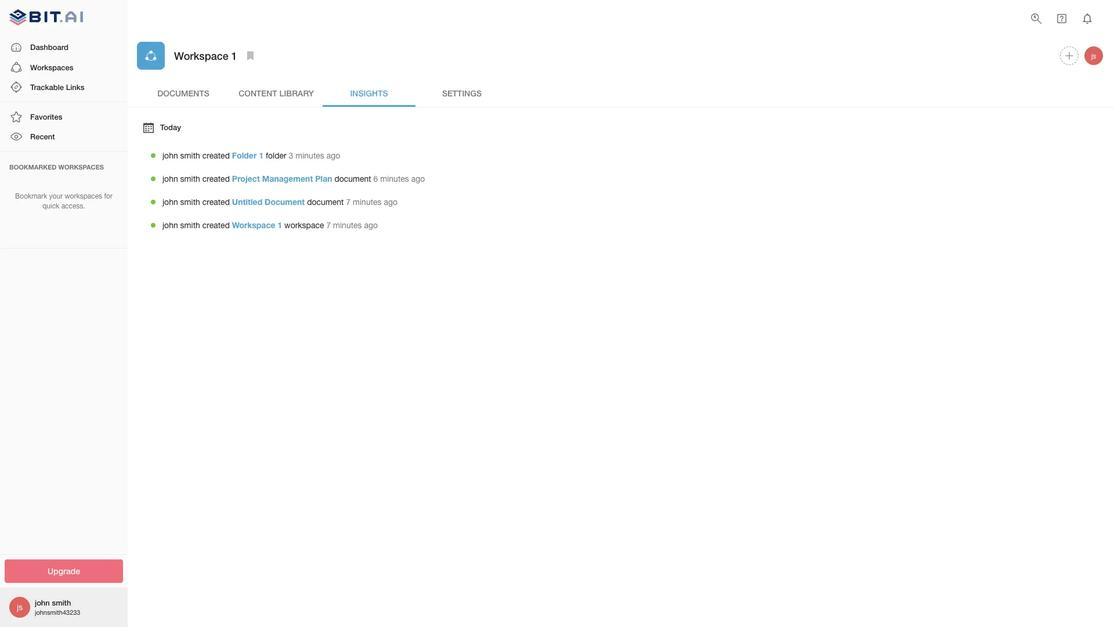 Task type: locate. For each thing, give the bounding box(es) containing it.
john smith created folder 1 folder 3 minutes ago
[[163, 151, 340, 160]]

minutes down 6
[[353, 197, 382, 207]]

4 created from the top
[[203, 220, 230, 230]]

ago for john smith created workspace 1 workspace 7 minutes ago
[[364, 220, 378, 230]]

0 vertical spatial workspace
[[174, 49, 229, 62]]

smith
[[180, 151, 200, 160], [180, 174, 200, 184], [180, 197, 200, 207], [180, 220, 200, 230], [52, 598, 71, 607]]

today
[[160, 123, 181, 132]]

recent
[[30, 132, 55, 141]]

upgrade
[[48, 566, 80, 576]]

smith for john smith created untitled document document 7 minutes ago
[[180, 197, 200, 207]]

john
[[163, 151, 178, 160], [163, 174, 178, 184], [163, 197, 178, 207], [163, 220, 178, 230], [35, 598, 50, 607]]

3 created from the top
[[203, 197, 230, 207]]

0 vertical spatial js
[[1092, 52, 1097, 60]]

john smith created untitled document document 7 minutes ago
[[163, 197, 398, 207]]

0 vertical spatial 1
[[232, 49, 237, 62]]

created left project
[[203, 174, 230, 184]]

document down 'plan'
[[307, 197, 344, 207]]

0 horizontal spatial 1
[[232, 49, 237, 62]]

minutes for john smith created workspace 1 workspace 7 minutes ago
[[333, 220, 362, 230]]

1 vertical spatial document
[[307, 197, 344, 207]]

1 horizontal spatial 1
[[259, 151, 264, 160]]

1 vertical spatial workspace
[[232, 220, 276, 230]]

created left the workspace 1 link
[[203, 220, 230, 230]]

minutes right "3"
[[296, 151, 325, 160]]

1 for workspace
[[278, 220, 282, 230]]

smith for john smith johnsmith43233
[[52, 598, 71, 607]]

document
[[335, 174, 371, 184], [307, 197, 344, 207]]

smith inside john smith johnsmith43233
[[52, 598, 71, 607]]

workspace down untitled
[[232, 220, 276, 230]]

recent button
[[0, 127, 128, 147]]

1 vertical spatial 1
[[259, 151, 264, 160]]

created left folder
[[203, 151, 230, 160]]

minutes for john smith created folder 1 folder 3 minutes ago
[[296, 151, 325, 160]]

untitled document link
[[232, 197, 305, 207]]

minutes
[[296, 151, 325, 160], [381, 174, 409, 184], [353, 197, 382, 207], [333, 220, 362, 230]]

2 vertical spatial 1
[[278, 220, 282, 230]]

document
[[265, 197, 305, 207]]

1 created from the top
[[203, 151, 230, 160]]

management
[[262, 174, 313, 184]]

2 horizontal spatial 1
[[278, 220, 282, 230]]

1 left bookmark image
[[232, 49, 237, 62]]

smith for john smith created project management plan document 6 minutes ago
[[180, 174, 200, 184]]

upgrade button
[[5, 560, 123, 583]]

tab list
[[137, 79, 1106, 107]]

6
[[374, 174, 378, 184]]

1 down john smith created untitled document document 7 minutes ago
[[278, 220, 282, 230]]

created for workspace
[[203, 220, 230, 230]]

workspace up documents link
[[174, 49, 229, 62]]

0 vertical spatial 7
[[346, 197, 351, 207]]

ago
[[327, 151, 340, 160], [412, 174, 425, 184], [384, 197, 398, 207], [364, 220, 378, 230]]

content library link
[[230, 79, 323, 107]]

7
[[346, 197, 351, 207], [327, 220, 331, 230]]

1 horizontal spatial js
[[1092, 52, 1097, 60]]

folder
[[266, 151, 287, 160]]

1 vertical spatial 7
[[327, 220, 331, 230]]

john for john smith created untitled document document 7 minutes ago
[[163, 197, 178, 207]]

workspace
[[174, 49, 229, 62], [232, 220, 276, 230]]

1 left folder at the top of page
[[259, 151, 264, 160]]

johnsmith43233
[[35, 609, 80, 616]]

settings link
[[416, 79, 509, 107]]

john inside john smith johnsmith43233
[[35, 598, 50, 607]]

your
[[49, 192, 63, 200]]

favorites
[[30, 112, 62, 121]]

1 vertical spatial js
[[17, 602, 23, 612]]

1
[[232, 49, 237, 62], [259, 151, 264, 160], [278, 220, 282, 230]]

minutes right workspace
[[333, 220, 362, 230]]

john for john smith created folder 1 folder 3 minutes ago
[[163, 151, 178, 160]]

3
[[289, 151, 293, 160]]

1 horizontal spatial workspace
[[232, 220, 276, 230]]

2 created from the top
[[203, 174, 230, 184]]

minutes for john smith created untitled document document 7 minutes ago
[[353, 197, 382, 207]]

bookmarked
[[9, 163, 57, 171]]

workspaces
[[58, 163, 104, 171]]

documents link
[[137, 79, 230, 107]]

workspace 1 link
[[232, 220, 282, 230]]

0 horizontal spatial 7
[[327, 220, 331, 230]]

folder
[[232, 151, 257, 160]]

document left 6
[[335, 174, 371, 184]]

0 horizontal spatial js
[[17, 602, 23, 612]]

dashboard
[[30, 43, 69, 52]]

1 horizontal spatial 7
[[346, 197, 351, 207]]

created
[[203, 151, 230, 160], [203, 174, 230, 184], [203, 197, 230, 207], [203, 220, 230, 230]]

js button
[[1084, 45, 1106, 67]]

access.
[[61, 202, 85, 210]]

links
[[66, 82, 84, 91]]

john smith created workspace 1 workspace 7 minutes ago
[[163, 220, 378, 230]]

library
[[280, 88, 314, 98]]

js
[[1092, 52, 1097, 60], [17, 602, 23, 612]]

created left untitled
[[203, 197, 230, 207]]



Task type: vqa. For each thing, say whether or not it's contained in the screenshot.


Task type: describe. For each thing, give the bounding box(es) containing it.
workspaces
[[30, 63, 73, 72]]

quick
[[43, 202, 59, 210]]

project
[[232, 174, 260, 184]]

project management plan link
[[232, 174, 332, 184]]

trackable links button
[[0, 77, 128, 97]]

trackable links
[[30, 82, 84, 91]]

workspaces button
[[0, 57, 128, 77]]

1 for folder
[[259, 151, 264, 160]]

plan
[[315, 174, 332, 184]]

john for john smith created workspace 1 workspace 7 minutes ago
[[163, 220, 178, 230]]

0 horizontal spatial workspace
[[174, 49, 229, 62]]

john smith johnsmith43233
[[35, 598, 80, 616]]

bookmark
[[15, 192, 47, 200]]

content library
[[239, 88, 314, 98]]

documents
[[157, 88, 210, 98]]

ago for john smith created untitled document document 7 minutes ago
[[384, 197, 398, 207]]

bookmark your workspaces for quick access.
[[15, 192, 113, 210]]

smith for john smith created workspace 1 workspace 7 minutes ago
[[180, 220, 200, 230]]

created for project
[[203, 174, 230, 184]]

insights link
[[323, 79, 416, 107]]

trackable
[[30, 82, 64, 91]]

folder 1 link
[[232, 151, 264, 160]]

tab list containing documents
[[137, 79, 1106, 107]]

content
[[239, 88, 277, 98]]

john smith created project management plan document 6 minutes ago
[[163, 174, 425, 184]]

smith for john smith created folder 1 folder 3 minutes ago
[[180, 151, 200, 160]]

workspaces
[[65, 192, 102, 200]]

created for folder
[[203, 151, 230, 160]]

for
[[104, 192, 113, 200]]

7 for document
[[346, 197, 351, 207]]

john for john smith created project management plan document 6 minutes ago
[[163, 174, 178, 184]]

created for untitled
[[203, 197, 230, 207]]

settings
[[442, 88, 482, 98]]

workspace 1
[[174, 49, 237, 62]]

ago for john smith created folder 1 folder 3 minutes ago
[[327, 151, 340, 160]]

favorites button
[[0, 107, 128, 127]]

js inside button
[[1092, 52, 1097, 60]]

minutes right 6
[[381, 174, 409, 184]]

dashboard button
[[0, 38, 128, 57]]

bookmarked workspaces
[[9, 163, 104, 171]]

untitled
[[232, 197, 263, 207]]

0 vertical spatial document
[[335, 174, 371, 184]]

john for john smith johnsmith43233
[[35, 598, 50, 607]]

bookmark image
[[244, 49, 258, 63]]

insights
[[350, 88, 388, 98]]

7 for workspace
[[327, 220, 331, 230]]

workspace
[[285, 220, 324, 230]]



